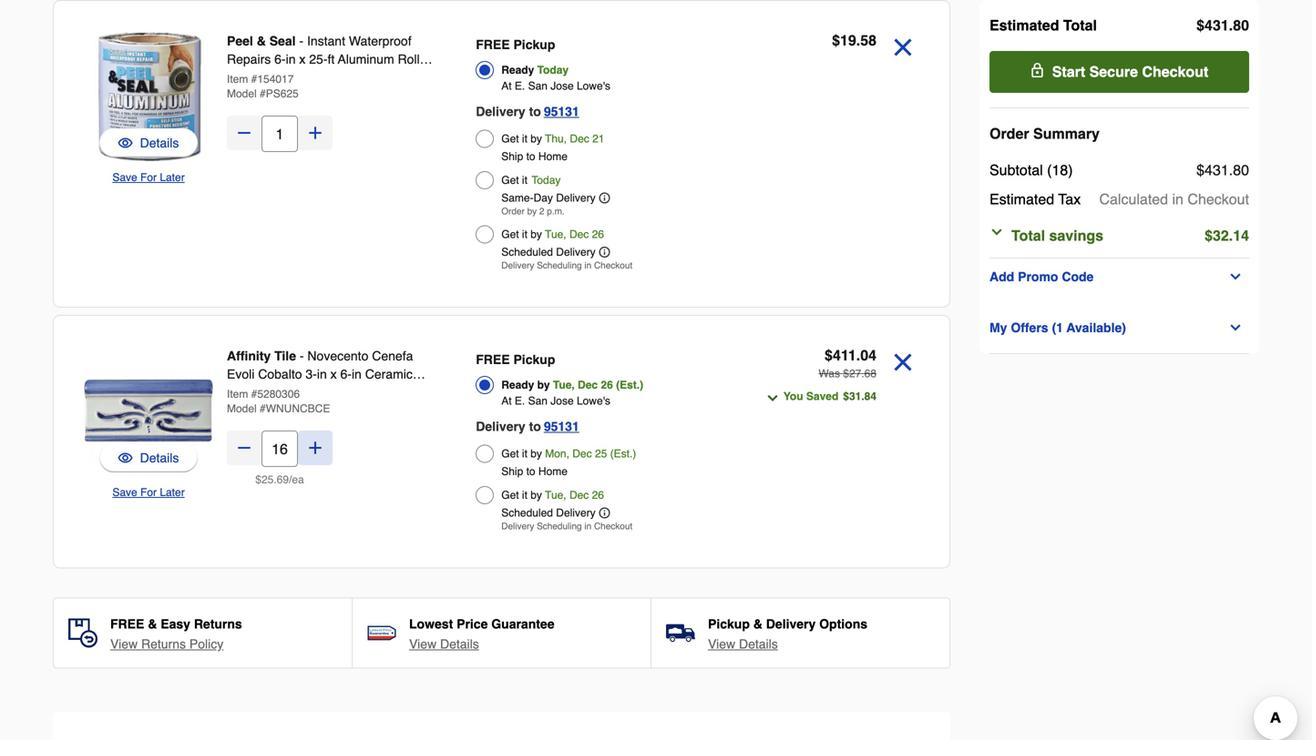 Task type: vqa. For each thing, say whether or not it's contained in the screenshot.
A red Craftsman gas snow blower. Image
no



Task type: locate. For each thing, give the bounding box(es) containing it.
26 up info icon
[[592, 228, 604, 241]]

dec right the mon,
[[572, 448, 592, 461]]

2 431 from the top
[[1205, 162, 1229, 179]]

25 left 69
[[261, 474, 274, 487]]

get
[[501, 133, 519, 145], [501, 174, 519, 187], [501, 228, 519, 241], [501, 448, 519, 461], [501, 489, 519, 502]]

2 estimated from the top
[[990, 191, 1054, 208]]

0 vertical spatial order
[[990, 125, 1029, 142]]

get left the mon,
[[501, 448, 519, 461]]

0 vertical spatial tue,
[[545, 228, 566, 241]]

in
[[286, 52, 296, 67], [1172, 191, 1184, 208], [584, 261, 592, 271], [317, 367, 327, 382], [352, 367, 362, 382], [584, 522, 592, 532]]

tue, down p.m.
[[545, 228, 566, 241]]

scheduled for info icon
[[501, 246, 553, 259]]

2 80 from the top
[[1233, 162, 1249, 179]]

save for later button down the instant waterproof repairs 6-in x 25-ft aluminum roll flashing image
[[112, 169, 185, 187]]

delivery to 95131 up get it by thu, dec 21
[[476, 104, 579, 119]]

$ up start secure checkout
[[1197, 17, 1205, 34]]

item inside the item #154017 model #ps625
[[227, 73, 248, 86]]

tax
[[1058, 191, 1081, 208]]

san for novecento cenefa evoli cobalto 3-in x 6-in ceramic bullnose tile (0.1-sq. ft/ piece)
[[528, 395, 548, 408]]

1 stepper number input field with increment and decrement buttons number field from the top
[[262, 116, 298, 152]]

2 horizontal spatial &
[[753, 617, 763, 632]]

0 vertical spatial tile
[[274, 349, 296, 364]]

item for bullnose
[[227, 388, 248, 401]]

0 vertical spatial model
[[227, 87, 257, 100]]

1 vertical spatial (est.)
[[610, 448, 636, 461]]

$ 431 . 80 for (18)
[[1197, 162, 1249, 179]]

scheduling down p.m.
[[537, 261, 582, 271]]

1 model from the top
[[227, 87, 257, 100]]

0 vertical spatial lowe's
[[577, 80, 610, 92]]

item #5280306 model #wnuncbce
[[227, 388, 330, 416]]

scheduling down the mon,
[[537, 522, 582, 532]]

at for instant waterproof repairs 6-in x 25-ft aluminum roll flashing
[[501, 80, 512, 92]]

in inside 'instant waterproof repairs 6-in x 25-ft aluminum roll flashing'
[[286, 52, 296, 67]]

free up view returns policy link
[[110, 617, 144, 632]]

2 later from the top
[[160, 487, 185, 499]]

1 vertical spatial 6-
[[340, 367, 352, 382]]

model inside the item #5280306 model #wnuncbce
[[227, 403, 257, 416]]

at down ready today on the left top of the page
[[501, 80, 512, 92]]

1 later from the top
[[160, 171, 185, 184]]

0 horizontal spatial &
[[148, 617, 157, 632]]

at e. san jose lowe's down ready today on the left top of the page
[[501, 80, 610, 92]]

2 delivery scheduling in checkout from the top
[[501, 522, 633, 532]]

1 vertical spatial model
[[227, 403, 257, 416]]

0 horizontal spatial view details link
[[409, 636, 479, 654]]

chevron down image
[[990, 225, 1004, 240], [1229, 270, 1243, 284], [1229, 321, 1243, 335], [765, 391, 780, 406]]

pickup inside pickup & delivery options view details
[[708, 617, 750, 632]]

tile up '#wnuncbce'
[[279, 385, 299, 400]]

95131 button
[[544, 101, 579, 123], [544, 416, 579, 438]]

0 vertical spatial 80
[[1233, 17, 1249, 34]]

secure
[[1089, 63, 1138, 80]]

it down get it by mon, dec 25 (est.) on the left bottom
[[522, 489, 528, 502]]

2 save for later from the top
[[112, 487, 185, 499]]

1 horizontal spatial 6-
[[340, 367, 352, 382]]

2 stepper number input field with increment and decrement buttons number field from the top
[[262, 431, 298, 467]]

0 vertical spatial save
[[112, 171, 137, 184]]

san down ready today on the left top of the page
[[528, 80, 548, 92]]

1 vertical spatial pickup
[[513, 353, 555, 367]]

dec down get it by mon, dec 25 (est.) on the left bottom
[[569, 489, 589, 502]]

san down ready by tue, dec 26 (est.)
[[528, 395, 548, 408]]

dec
[[570, 133, 589, 145], [569, 228, 589, 241], [578, 379, 598, 392], [572, 448, 592, 461], [569, 489, 589, 502]]

1 horizontal spatial view
[[409, 637, 437, 652]]

by
[[531, 133, 542, 145], [527, 206, 537, 217], [531, 228, 542, 241], [537, 379, 550, 392], [531, 448, 542, 461], [531, 489, 542, 502]]

item for flashing
[[227, 73, 248, 86]]

1 estimated from the top
[[990, 17, 1059, 34]]

1 vertical spatial ship
[[501, 466, 523, 478]]

info image
[[599, 193, 610, 204], [599, 508, 610, 519]]

&
[[257, 34, 266, 48], [148, 617, 157, 632], [753, 617, 763, 632]]

pickup for roll
[[513, 37, 555, 52]]

26 up get it by mon, dec 25 (est.) on the left bottom
[[601, 379, 613, 392]]

pickup for ceramic
[[513, 353, 555, 367]]

ready today
[[501, 64, 569, 77]]

#ps625
[[260, 87, 299, 100]]

1 home from the top
[[538, 150, 568, 163]]

1 80 from the top
[[1233, 17, 1249, 34]]

#wnuncbce
[[260, 403, 330, 416]]

0 vertical spatial ready
[[501, 64, 534, 77]]

delivery scheduling in checkout down info icon
[[501, 261, 633, 271]]

stepper number input field with increment and decrement buttons number field for minus icon
[[262, 431, 298, 467]]

it down 'order by 2 p.m.'
[[522, 228, 528, 241]]

$
[[1197, 17, 1205, 34], [832, 32, 840, 49], [1197, 162, 1205, 179], [1205, 227, 1213, 244], [825, 347, 833, 364], [843, 368, 849, 380], [843, 390, 849, 403], [255, 474, 261, 487]]

1 save for later button from the top
[[112, 169, 185, 187]]

scheduled delivery
[[501, 246, 596, 259], [501, 507, 596, 520]]

2 view details link from the left
[[708, 636, 778, 654]]

0 vertical spatial free
[[476, 37, 510, 52]]

2 95131 button from the top
[[544, 416, 579, 438]]

0 vertical spatial 95131
[[544, 104, 579, 119]]

2 home from the top
[[538, 466, 568, 478]]

chevron down image inside add promo code link
[[1229, 270, 1243, 284]]

0 vertical spatial home
[[538, 150, 568, 163]]

1 ready from the top
[[501, 64, 534, 77]]

0 vertical spatial 431
[[1205, 17, 1229, 34]]

1 vertical spatial 25
[[261, 474, 274, 487]]

promo
[[1018, 270, 1058, 284]]

order for order by 2 p.m.
[[501, 206, 525, 217]]

0 vertical spatial today
[[537, 64, 569, 77]]

stepper number input field with increment and decrement buttons number field up $ 25 . 69 /ea
[[262, 431, 298, 467]]

& inside "free & easy returns view returns policy"
[[148, 617, 157, 632]]

1 save for later from the top
[[112, 171, 185, 184]]

subtotal
[[990, 162, 1043, 179]]

2 95131 from the top
[[544, 420, 579, 434]]

at for novecento cenefa evoli cobalto 3-in x 6-in ceramic bullnose tile (0.1-sq. ft/ piece)
[[501, 395, 512, 408]]

2 option group from the top
[[476, 347, 729, 537]]

save
[[112, 171, 137, 184], [112, 487, 137, 499]]

quickview image
[[118, 134, 133, 152], [118, 449, 133, 467]]

1 free pickup from the top
[[476, 37, 555, 52]]

total savings
[[1011, 227, 1104, 244]]

item down repairs
[[227, 73, 248, 86]]

1 95131 button from the top
[[544, 101, 579, 123]]

quickview image for bullnose
[[118, 449, 133, 467]]

1 view from the left
[[110, 637, 138, 652]]

scheduled delivery down 2
[[501, 246, 596, 259]]

guarantee
[[491, 617, 554, 632]]

total down estimated tax
[[1011, 227, 1045, 244]]

x inside 'instant waterproof repairs 6-in x 25-ft aluminum roll flashing'
[[299, 52, 306, 67]]

0 vertical spatial (est.)
[[616, 379, 643, 392]]

1 view details link from the left
[[409, 636, 479, 654]]

1 quickview image from the top
[[118, 134, 133, 152]]

0 vertical spatial later
[[160, 171, 185, 184]]

order down same- at left top
[[501, 206, 525, 217]]

1 vertical spatial scheduled delivery
[[501, 507, 596, 520]]

by left thu,
[[531, 133, 542, 145]]

in up ft/
[[352, 367, 362, 382]]

scheduled
[[501, 246, 553, 259], [501, 507, 553, 520]]

add promo code link
[[990, 266, 1249, 288]]

get left thu,
[[501, 133, 519, 145]]

2 free pickup from the top
[[476, 353, 555, 367]]

1 horizontal spatial total
[[1063, 17, 1097, 34]]

by left the mon,
[[531, 448, 542, 461]]

1 option group from the top
[[476, 32, 729, 276]]

1 vertical spatial estimated
[[990, 191, 1054, 208]]

1 vertical spatial ready
[[501, 379, 534, 392]]

home down get it by thu, dec 21
[[538, 150, 568, 163]]

0 vertical spatial 6-
[[274, 52, 286, 67]]

0 vertical spatial $ 431 . 80
[[1197, 17, 1249, 34]]

summary
[[1033, 125, 1100, 142]]

total up start
[[1063, 17, 1097, 34]]

Stepper number input field with increment and decrement buttons number field
[[262, 116, 298, 152], [262, 431, 298, 467]]

& inside pickup & delivery options view details
[[753, 617, 763, 632]]

4 get from the top
[[501, 448, 519, 461]]

chevron down image for my offers (1 available)
[[1229, 321, 1243, 335]]

25 inside 'option group'
[[595, 448, 607, 461]]

delivery to 95131 for instant waterproof repairs 6-in x 25-ft aluminum roll flashing
[[476, 104, 579, 119]]

1 vertical spatial save for later button
[[112, 484, 185, 502]]

add promo code
[[990, 270, 1094, 284]]

1 95131 from the top
[[544, 104, 579, 119]]

estimated for estimated tax
[[990, 191, 1054, 208]]

1 vertical spatial at e. san jose lowe's
[[501, 395, 610, 408]]

details button
[[99, 128, 198, 158], [118, 134, 179, 152], [99, 444, 198, 473], [118, 449, 179, 467]]

1 info image from the top
[[599, 193, 610, 204]]

3 view from the left
[[708, 637, 735, 652]]

saved
[[806, 390, 839, 403]]

0 horizontal spatial x
[[299, 52, 306, 67]]

delivery to 95131
[[476, 104, 579, 119], [476, 420, 579, 434]]

1 vertical spatial delivery scheduling in checkout
[[501, 522, 633, 532]]

1 vertical spatial 95131 button
[[544, 416, 579, 438]]

jose down ready today on the left top of the page
[[551, 80, 574, 92]]

1 vertical spatial 95131
[[544, 420, 579, 434]]

1 vertical spatial for
[[140, 487, 157, 499]]

estimated total
[[990, 17, 1097, 34]]

1 431 from the top
[[1205, 17, 1229, 34]]

it up same- at left top
[[522, 174, 528, 187]]

free up ready by tue, dec 26 (est.)
[[476, 353, 510, 367]]

0 vertical spatial -
[[299, 34, 303, 48]]

1 ship from the top
[[501, 150, 523, 163]]

today
[[537, 64, 569, 77], [532, 174, 561, 187]]

checkout inside button
[[1142, 63, 1209, 80]]

today up get it by thu, dec 21
[[537, 64, 569, 77]]

3 get from the top
[[501, 228, 519, 241]]

instant
[[307, 34, 345, 48]]

2 jose from the top
[[551, 395, 574, 408]]

1 vertical spatial ship to home
[[501, 466, 568, 478]]

6- down novecento
[[340, 367, 352, 382]]

view inside "free & easy returns view returns policy"
[[110, 637, 138, 652]]

tile up cobalto
[[274, 349, 296, 364]]

model down flashing
[[227, 87, 257, 100]]

1 save from the top
[[112, 171, 137, 184]]

same-day delivery
[[501, 192, 596, 205]]

delivery scheduling in checkout down get it by mon, dec 25 (est.) on the left bottom
[[501, 522, 633, 532]]

2 ship from the top
[[501, 466, 523, 478]]

0 vertical spatial info image
[[599, 193, 610, 204]]

0 vertical spatial jose
[[551, 80, 574, 92]]

estimated up 'secure' image
[[990, 17, 1059, 34]]

delivery to 95131 for novecento cenefa evoli cobalto 3-in x 6-in ceramic bullnose tile (0.1-sq. ft/ piece)
[[476, 420, 579, 434]]

available)
[[1067, 321, 1126, 335]]

in up "(0.1-"
[[317, 367, 327, 382]]

25
[[595, 448, 607, 461], [261, 474, 274, 487]]

2 delivery to 95131 from the top
[[476, 420, 579, 434]]

item down evoli
[[227, 388, 248, 401]]

option group for instant waterproof repairs 6-in x 25-ft aluminum roll flashing
[[476, 32, 729, 276]]

roll
[[398, 52, 420, 67]]

1 item from the top
[[227, 73, 248, 86]]

it left the mon,
[[522, 448, 528, 461]]

1 at from the top
[[501, 80, 512, 92]]

for down novecento cenefa evoli cobalto 3-in x 6-in ceramic bullnose tile (0.1-sq. ft/ piece) image
[[140, 487, 157, 499]]

2 san from the top
[[528, 395, 548, 408]]

1 vertical spatial tile
[[279, 385, 299, 400]]

1 vertical spatial later
[[160, 487, 185, 499]]

1 vertical spatial at
[[501, 395, 512, 408]]

1 horizontal spatial x
[[330, 367, 337, 382]]

1 plus image from the top
[[306, 124, 324, 142]]

2 quickview image from the top
[[118, 449, 133, 467]]

affinity
[[227, 349, 271, 364]]

for down the instant waterproof repairs 6-in x 25-ft aluminum roll flashing image
[[140, 171, 157, 184]]

2 item from the top
[[227, 388, 248, 401]]

1 delivery to 95131 from the top
[[476, 104, 579, 119]]

details inside pickup & delivery options view details
[[739, 637, 778, 652]]

get up same- at left top
[[501, 174, 519, 187]]

1 vertical spatial x
[[330, 367, 337, 382]]

1 vertical spatial $ 431 . 80
[[1197, 162, 1249, 179]]

(est.)
[[616, 379, 643, 392], [610, 448, 636, 461]]

save for later button down novecento cenefa evoli cobalto 3-in x 6-in ceramic bullnose tile (0.1-sq. ft/ piece) image
[[112, 484, 185, 502]]

1 vertical spatial total
[[1011, 227, 1045, 244]]

1 vertical spatial san
[[528, 395, 548, 408]]

1 vertical spatial stepper number input field with increment and decrement buttons number field
[[262, 431, 298, 467]]

1 vertical spatial tue,
[[553, 379, 575, 392]]

model for bullnose
[[227, 403, 257, 416]]

1 vertical spatial 80
[[1233, 162, 1249, 179]]

1 it from the top
[[522, 133, 528, 145]]

1 san from the top
[[528, 80, 548, 92]]

get down 'order by 2 p.m.'
[[501, 228, 519, 241]]

lowe's down ready by tue, dec 26 (est.)
[[577, 395, 610, 408]]

0 horizontal spatial returns
[[141, 637, 186, 652]]

1 horizontal spatial &
[[257, 34, 266, 48]]

view inside pickup & delivery options view details
[[708, 637, 735, 652]]

& left easy
[[148, 617, 157, 632]]

6- inside 'instant waterproof repairs 6-in x 25-ft aluminum roll flashing'
[[274, 52, 286, 67]]

was
[[819, 368, 840, 380]]

ship
[[501, 150, 523, 163], [501, 466, 523, 478]]

0 vertical spatial at
[[501, 80, 512, 92]]

0 vertical spatial save for later
[[112, 171, 185, 184]]

option group
[[476, 32, 729, 276], [476, 347, 729, 537]]

view details link for details
[[409, 636, 479, 654]]

remove item image
[[888, 347, 919, 378]]

model
[[227, 87, 257, 100], [227, 403, 257, 416]]

2 lowe's from the top
[[577, 395, 610, 408]]

info image down get it by mon, dec 25 (est.) on the left bottom
[[599, 508, 610, 519]]

0 vertical spatial delivery scheduling in checkout
[[501, 261, 633, 271]]

lowe's
[[577, 80, 610, 92], [577, 395, 610, 408]]

tile
[[274, 349, 296, 364], [279, 385, 299, 400]]

to
[[529, 104, 541, 119], [526, 150, 535, 163], [529, 420, 541, 434], [526, 466, 535, 478]]

3 it from the top
[[522, 228, 528, 241]]

estimated for estimated total
[[990, 17, 1059, 34]]

1 for from the top
[[140, 171, 157, 184]]

lowe's for novecento cenefa evoli cobalto 3-in x 6-in ceramic bullnose tile (0.1-sq. ft/ piece)
[[577, 395, 610, 408]]

free
[[476, 37, 510, 52], [476, 353, 510, 367], [110, 617, 144, 632]]

view for free & easy returns view returns policy
[[110, 637, 138, 652]]

start
[[1052, 63, 1085, 80]]

2 $ 431 . 80 from the top
[[1197, 162, 1249, 179]]

ship down get it by mon, dec 25 (est.) on the left bottom
[[501, 466, 523, 478]]

save for later button for bullnose
[[112, 484, 185, 502]]

jose
[[551, 80, 574, 92], [551, 395, 574, 408]]

0 vertical spatial quickview image
[[118, 134, 133, 152]]

at e. san jose lowe's for novecento cenefa evoli cobalto 3-in x 6-in ceramic bullnose tile (0.1-sq. ft/ piece)
[[501, 395, 610, 408]]

model inside the item #154017 model #ps625
[[227, 87, 257, 100]]

80
[[1233, 17, 1249, 34], [1233, 162, 1249, 179]]

estimated
[[990, 17, 1059, 34], [990, 191, 1054, 208]]

1 scheduled from the top
[[501, 246, 553, 259]]

1 vertical spatial order
[[501, 206, 525, 217]]

0 vertical spatial save for later button
[[112, 169, 185, 187]]

details
[[140, 136, 179, 150], [140, 451, 179, 466], [440, 637, 479, 652], [739, 637, 778, 652]]

1 vertical spatial 431
[[1205, 162, 1229, 179]]

1 at e. san jose lowe's from the top
[[501, 80, 610, 92]]

chevron down image inside my offers (1 available) link
[[1229, 321, 1243, 335]]

0 vertical spatial scheduled delivery
[[501, 246, 596, 259]]

0 horizontal spatial order
[[501, 206, 525, 217]]

1 lowe's from the top
[[577, 80, 610, 92]]

secure image
[[1030, 63, 1045, 77]]

plus image down '#wnuncbce'
[[306, 439, 324, 457]]

& left seal
[[257, 34, 266, 48]]

delivery to 95131 up the mon,
[[476, 420, 579, 434]]

1 vertical spatial lowe's
[[577, 395, 610, 408]]

in down seal
[[286, 52, 296, 67]]

save down the instant waterproof repairs 6-in x 25-ft aluminum roll flashing image
[[112, 171, 137, 184]]

0 vertical spatial free pickup
[[476, 37, 555, 52]]

order
[[990, 125, 1029, 142], [501, 206, 525, 217]]

2 get it by tue, dec 26 from the top
[[501, 489, 604, 502]]

1 vertical spatial quickview image
[[118, 449, 133, 467]]

2 plus image from the top
[[306, 439, 324, 457]]

2 at e. san jose lowe's from the top
[[501, 395, 610, 408]]

2 info image from the top
[[599, 508, 610, 519]]

2 for from the top
[[140, 487, 157, 499]]

1 horizontal spatial returns
[[194, 617, 242, 632]]

1 $ 431 . 80 from the top
[[1197, 17, 1249, 34]]

price
[[457, 617, 488, 632]]

1 e. from the top
[[515, 80, 525, 92]]

san
[[528, 80, 548, 92], [528, 395, 548, 408]]

26
[[592, 228, 604, 241], [601, 379, 613, 392], [592, 489, 604, 502]]

4 it from the top
[[522, 448, 528, 461]]

25-
[[309, 52, 328, 67]]

2 ship to home from the top
[[501, 466, 568, 478]]

save for later down the instant waterproof repairs 6-in x 25-ft aluminum roll flashing image
[[112, 171, 185, 184]]

free pickup up ready today on the left top of the page
[[476, 37, 555, 52]]

today up same-day delivery on the top left of the page
[[532, 174, 561, 187]]

ready up get it by thu, dec 21
[[501, 64, 534, 77]]

- up cobalto
[[300, 349, 304, 364]]

0 vertical spatial ship
[[501, 150, 523, 163]]

1 vertical spatial save
[[112, 487, 137, 499]]

chevron down image for you saved
[[765, 391, 780, 406]]

2 scheduling from the top
[[537, 522, 582, 532]]

431 for estimated total
[[1205, 17, 1229, 34]]

0 vertical spatial ship to home
[[501, 150, 568, 163]]

0 vertical spatial returns
[[194, 617, 242, 632]]

2 it from the top
[[522, 174, 528, 187]]

1 horizontal spatial view details link
[[708, 636, 778, 654]]

2 save for later button from the top
[[112, 484, 185, 502]]

save for later for novecento cenefa evoli cobalto 3-in x 6-in ceramic bullnose tile (0.1-sq. ft/ piece)
[[112, 487, 185, 499]]

lowest price guarantee view details
[[409, 617, 554, 652]]

home down the mon,
[[538, 466, 568, 478]]

lowe's up the 21
[[577, 80, 610, 92]]

0 horizontal spatial 25
[[261, 474, 274, 487]]

2 e. from the top
[[515, 395, 525, 408]]

1 horizontal spatial order
[[990, 125, 1029, 142]]

free for roll
[[476, 37, 510, 52]]

2 vertical spatial free
[[110, 617, 144, 632]]

returns down easy
[[141, 637, 186, 652]]

95131 button for novecento cenefa evoli cobalto 3-in x 6-in ceramic bullnose tile (0.1-sq. ft/ piece)
[[544, 416, 579, 438]]

0 vertical spatial get it by tue, dec 26
[[501, 228, 604, 241]]

later down novecento cenefa evoli cobalto 3-in x 6-in ceramic bullnose tile (0.1-sq. ft/ piece) image
[[160, 487, 185, 499]]

returns up policy
[[194, 617, 242, 632]]

2 save from the top
[[112, 487, 137, 499]]

1 ship to home from the top
[[501, 150, 568, 163]]

1 horizontal spatial 25
[[595, 448, 607, 461]]

novecento
[[307, 349, 368, 364]]

25 right the mon,
[[595, 448, 607, 461]]

it
[[522, 133, 528, 145], [522, 174, 528, 187], [522, 228, 528, 241], [522, 448, 528, 461], [522, 489, 528, 502]]

order up subtotal
[[990, 125, 1029, 142]]

0 vertical spatial delivery to 95131
[[476, 104, 579, 119]]

delivery
[[476, 104, 526, 119], [556, 192, 596, 205], [556, 246, 596, 259], [501, 261, 534, 271], [476, 420, 526, 434], [556, 507, 596, 520], [501, 522, 534, 532], [766, 617, 816, 632]]

- right seal
[[299, 34, 303, 48]]

at e. san jose lowe's down ready by tue, dec 26 (est.)
[[501, 395, 610, 408]]

same-
[[501, 192, 534, 205]]

95131 button up thu,
[[544, 101, 579, 123]]

returns
[[194, 617, 242, 632], [141, 637, 186, 652]]

at down ready by tue, dec 26 (est.)
[[501, 395, 512, 408]]

jose down ready by tue, dec 26 (est.)
[[551, 395, 574, 408]]

2 model from the top
[[227, 403, 257, 416]]

plus image right minus image
[[306, 124, 324, 142]]

ceramic
[[365, 367, 413, 382]]

1 vertical spatial info image
[[599, 508, 610, 519]]

431
[[1205, 17, 1229, 34], [1205, 162, 1229, 179]]

1 jose from the top
[[551, 80, 574, 92]]

ship to home for instant waterproof repairs 6-in x 25-ft aluminum roll flashing
[[501, 150, 568, 163]]

0 vertical spatial pickup
[[513, 37, 555, 52]]

info image for instant waterproof repairs 6-in x 25-ft aluminum roll flashing
[[599, 193, 610, 204]]

2 at from the top
[[501, 395, 512, 408]]

free pickup up ready by tue, dec 26 (est.)
[[476, 353, 555, 367]]

1 vertical spatial home
[[538, 466, 568, 478]]

info image up info icon
[[599, 193, 610, 204]]

later down the instant waterproof repairs 6-in x 25-ft aluminum roll flashing image
[[160, 171, 185, 184]]

plus image
[[306, 124, 324, 142], [306, 439, 324, 457]]

1 vertical spatial e.
[[515, 395, 525, 408]]

95131 up the mon,
[[544, 420, 579, 434]]

x up the sq.
[[330, 367, 337, 382]]

get it by tue, dec 26 down the mon,
[[501, 489, 604, 502]]

0 vertical spatial estimated
[[990, 17, 1059, 34]]

95131 up thu,
[[544, 104, 579, 119]]

2 view from the left
[[409, 637, 437, 652]]

thu,
[[545, 133, 567, 145]]

2 ready from the top
[[501, 379, 534, 392]]

2 scheduled from the top
[[501, 507, 553, 520]]

ship to home
[[501, 150, 568, 163], [501, 466, 568, 478]]

1 vertical spatial free pickup
[[476, 353, 555, 367]]

info image
[[599, 247, 610, 258]]

instant waterproof repairs 6-in x 25-ft aluminum roll flashing image
[[83, 30, 214, 161]]

ship to home up the get it today at the top left of the page
[[501, 150, 568, 163]]

1 vertical spatial scheduling
[[537, 522, 582, 532]]

delivery scheduling in checkout
[[501, 261, 633, 271], [501, 522, 633, 532]]

1 vertical spatial free
[[476, 353, 510, 367]]

item inside the item #5280306 model #wnuncbce
[[227, 388, 248, 401]]

1 vertical spatial plus image
[[306, 439, 324, 457]]

view
[[110, 637, 138, 652], [409, 637, 437, 652], [708, 637, 735, 652]]

1 vertical spatial save for later
[[112, 487, 185, 499]]

estimated down subtotal
[[990, 191, 1054, 208]]

2 vertical spatial pickup
[[708, 617, 750, 632]]

0 vertical spatial stepper number input field with increment and decrement buttons number field
[[262, 116, 298, 152]]

day
[[534, 192, 553, 205]]

0 horizontal spatial 6-
[[274, 52, 286, 67]]



Task type: describe. For each thing, give the bounding box(es) containing it.
minus image
[[235, 439, 253, 457]]

affinity tile -
[[227, 349, 307, 364]]

ready for roll
[[501, 64, 534, 77]]

peel & seal -
[[227, 34, 307, 48]]

save for bullnose
[[112, 487, 137, 499]]

0 vertical spatial 26
[[592, 228, 604, 241]]

get it by mon, dec 25 (est.)
[[501, 448, 636, 461]]

31
[[849, 390, 861, 403]]

5 get from the top
[[501, 489, 519, 502]]

$ 431 . 80 for total
[[1197, 17, 1249, 34]]

free & easy returns view returns policy
[[110, 617, 242, 652]]

bullnose
[[227, 385, 276, 400]]

for for bullnose
[[140, 487, 157, 499]]

pickup & delivery options view details
[[708, 617, 868, 652]]

checkout down info icon
[[594, 261, 633, 271]]

my
[[990, 321, 1007, 335]]

cenefa
[[372, 349, 413, 364]]

#154017
[[251, 73, 294, 86]]

flashing
[[227, 70, 275, 85]]

411
[[833, 347, 856, 364]]

info image for novecento cenefa evoli cobalto 3-in x 6-in ceramic bullnose tile (0.1-sq. ft/ piece)
[[599, 508, 610, 519]]

options
[[819, 617, 868, 632]]

by up the mon,
[[537, 379, 550, 392]]

(18)
[[1047, 162, 1073, 179]]

by left 2
[[527, 206, 537, 217]]

checkout up 32
[[1188, 191, 1249, 208]]

(1
[[1052, 321, 1063, 335]]

19
[[840, 32, 856, 49]]

ready for ceramic
[[501, 379, 534, 392]]

jose for instant waterproof repairs 6-in x 25-ft aluminum roll flashing
[[551, 80, 574, 92]]

view details link for view
[[708, 636, 778, 654]]

jose for novecento cenefa evoli cobalto 3-in x 6-in ceramic bullnose tile (0.1-sq. ft/ piece)
[[551, 395, 574, 408]]

lowest
[[409, 617, 453, 632]]

80 for estimated total
[[1233, 17, 1249, 34]]

3-
[[306, 367, 317, 382]]

$ up was in the right of the page
[[825, 347, 833, 364]]

sq.
[[329, 385, 346, 400]]

27
[[849, 368, 861, 380]]

cobalto
[[258, 367, 302, 382]]

by down get it by mon, dec 25 (est.) on the left bottom
[[531, 489, 542, 502]]

$ left 14
[[1205, 227, 1213, 244]]

subtotal (18)
[[990, 162, 1073, 179]]

04
[[860, 347, 877, 364]]

my offers (1 available) link
[[990, 317, 1249, 339]]

savings
[[1049, 227, 1104, 244]]

remove item image
[[888, 32, 919, 63]]

start secure checkout button
[[990, 51, 1249, 93]]

ship for novecento cenefa evoli cobalto 3-in x 6-in ceramic bullnose tile (0.1-sq. ft/ piece)
[[501, 466, 523, 478]]

scheduled for novecento cenefa evoli cobalto 3-in x 6-in ceramic bullnose tile (0.1-sq. ft/ piece)'s info image
[[501, 507, 553, 520]]

$ left 69
[[255, 474, 261, 487]]

free inside "free & easy returns view returns policy"
[[110, 617, 144, 632]]

by down 'order by 2 p.m.'
[[531, 228, 542, 241]]

& for pickup
[[753, 617, 763, 632]]

at e. san jose lowe's for instant waterproof repairs 6-in x 25-ft aluminum roll flashing
[[501, 80, 610, 92]]

in right calculated
[[1172, 191, 1184, 208]]

home for novecento cenefa evoli cobalto 3-in x 6-in ceramic bullnose tile (0.1-sq. ft/ piece)
[[538, 466, 568, 478]]

view inside lowest price guarantee view details
[[409, 637, 437, 652]]

& for free
[[148, 617, 157, 632]]

calculated in checkout
[[1099, 191, 1249, 208]]

chevron down image for add promo code
[[1229, 270, 1243, 284]]

2 get from the top
[[501, 174, 519, 187]]

checkout down get it by mon, dec 25 (est.) on the left bottom
[[594, 522, 633, 532]]

home for instant waterproof repairs 6-in x 25-ft aluminum roll flashing
[[538, 150, 568, 163]]

order for order summary
[[990, 125, 1029, 142]]

repairs
[[227, 52, 271, 67]]

$ 19 . 58
[[832, 32, 877, 49]]

free for ceramic
[[476, 353, 510, 367]]

later for instant waterproof repairs 6-in x 25-ft aluminum roll flashing
[[160, 171, 185, 184]]

to down get it by mon, dec 25 (est.) on the left bottom
[[526, 466, 535, 478]]

$ left 58
[[832, 32, 840, 49]]

95131 for instant waterproof repairs 6-in x 25-ft aluminum roll flashing
[[544, 104, 579, 119]]

view for pickup & delivery options view details
[[708, 637, 735, 652]]

novecento cenefa evoli cobalto 3-in x 6-in ceramic bullnose tile (0.1-sq. ft/ piece)
[[227, 349, 413, 400]]

delivery inside pickup & delivery options view details
[[766, 617, 816, 632]]

0 horizontal spatial total
[[1011, 227, 1045, 244]]

you saved $ 31 . 84
[[783, 390, 877, 403]]

2 vertical spatial 26
[[592, 489, 604, 502]]

1 vertical spatial returns
[[141, 637, 186, 652]]

$ 32 . 14
[[1205, 227, 1249, 244]]

2 scheduled delivery from the top
[[501, 507, 596, 520]]

431 for subtotal (18)
[[1205, 162, 1229, 179]]

seal
[[269, 34, 296, 48]]

#5280306
[[251, 388, 300, 401]]

2 - from the top
[[300, 349, 304, 364]]

p.m.
[[547, 206, 565, 217]]

1 vertical spatial 26
[[601, 379, 613, 392]]

(0.1-
[[303, 385, 329, 400]]

$ right saved
[[843, 390, 849, 403]]

to up get it by thu, dec 21
[[529, 104, 541, 119]]

san for instant waterproof repairs 6-in x 25-ft aluminum roll flashing
[[528, 80, 548, 92]]

1 - from the top
[[299, 34, 303, 48]]

code
[[1062, 270, 1094, 284]]

to up the get it today at the top left of the page
[[526, 150, 535, 163]]

easy
[[161, 617, 190, 632]]

2 vertical spatial tue,
[[545, 489, 566, 502]]

free pickup for ceramic
[[476, 353, 555, 367]]

$ right was in the right of the page
[[843, 368, 849, 380]]

later for novecento cenefa evoli cobalto 3-in x 6-in ceramic bullnose tile (0.1-sq. ft/ piece)
[[160, 487, 185, 499]]

21
[[592, 133, 605, 145]]

1 scheduling from the top
[[537, 261, 582, 271]]

plus image for minus icon
[[306, 439, 324, 457]]

$ 25 . 69 /ea
[[255, 474, 304, 487]]

quickview image for flashing
[[118, 134, 133, 152]]

/ea
[[289, 474, 304, 487]]

$ 411 . 04 was $ 27 . 68
[[819, 347, 877, 380]]

14
[[1233, 227, 1249, 244]]

1 delivery scheduling in checkout from the top
[[501, 261, 633, 271]]

5 it from the top
[[522, 489, 528, 502]]

stepper number input field with increment and decrement buttons number field for minus image
[[262, 116, 298, 152]]

e. for novecento cenefa evoli cobalto 3-in x 6-in ceramic bullnose tile (0.1-sq. ft/ piece)
[[515, 395, 525, 408]]

2
[[539, 206, 544, 217]]

e. for instant waterproof repairs 6-in x 25-ft aluminum roll flashing
[[515, 80, 525, 92]]

save for later button for flashing
[[112, 169, 185, 187]]

dec left the 21
[[570, 133, 589, 145]]

policy
[[189, 637, 223, 652]]

for for flashing
[[140, 171, 157, 184]]

start secure checkout
[[1052, 63, 1209, 80]]

get it by thu, dec 21
[[501, 133, 605, 145]]

waterproof
[[349, 34, 412, 48]]

& for peel
[[257, 34, 266, 48]]

plus image for minus image
[[306, 124, 324, 142]]

save for flashing
[[112, 171, 137, 184]]

ft
[[328, 52, 335, 67]]

1 get it by tue, dec 26 from the top
[[501, 228, 604, 241]]

my offers (1 available)
[[990, 321, 1126, 335]]

peel
[[227, 34, 253, 48]]

ship for instant waterproof repairs 6-in x 25-ft aluminum roll flashing
[[501, 150, 523, 163]]

instant waterproof repairs 6-in x 25-ft aluminum roll flashing
[[227, 34, 420, 85]]

piece)
[[364, 385, 400, 400]]

in down get it by mon, dec 25 (est.) on the left bottom
[[584, 522, 592, 532]]

aluminum
[[338, 52, 394, 67]]

model for flashing
[[227, 87, 257, 100]]

95131 button for instant waterproof repairs 6-in x 25-ft aluminum roll flashing
[[544, 101, 579, 123]]

lowe's for instant waterproof repairs 6-in x 25-ft aluminum roll flashing
[[577, 80, 610, 92]]

1 vertical spatial today
[[532, 174, 561, 187]]

view returns policy link
[[110, 636, 223, 654]]

dec down same-day delivery on the top left of the page
[[569, 228, 589, 241]]

1 get from the top
[[501, 133, 519, 145]]

69
[[277, 474, 289, 487]]

estimated tax
[[990, 191, 1081, 208]]

evoli
[[227, 367, 255, 382]]

free pickup for roll
[[476, 37, 555, 52]]

you
[[783, 390, 803, 403]]

80 for subtotal (18)
[[1233, 162, 1249, 179]]

68
[[864, 368, 877, 380]]

ft/
[[350, 385, 360, 400]]

mon,
[[545, 448, 569, 461]]

novecento cenefa evoli cobalto 3-in x 6-in ceramic bullnose tile (0.1-sq. ft/ piece) image
[[83, 345, 214, 477]]

offers
[[1011, 321, 1048, 335]]

1 scheduled delivery from the top
[[501, 246, 596, 259]]

in down same-day delivery on the top left of the page
[[584, 261, 592, 271]]

ship to home for novecento cenefa evoli cobalto 3-in x 6-in ceramic bullnose tile (0.1-sq. ft/ piece)
[[501, 466, 568, 478]]

x inside "novecento cenefa evoli cobalto 3-in x 6-in ceramic bullnose tile (0.1-sq. ft/ piece)"
[[330, 367, 337, 382]]

add
[[990, 270, 1014, 284]]

minus image
[[235, 124, 253, 142]]

option group for novecento cenefa evoli cobalto 3-in x 6-in ceramic bullnose tile (0.1-sq. ft/ piece)
[[476, 347, 729, 537]]

item #154017 model #ps625
[[227, 73, 299, 100]]

tile inside "novecento cenefa evoli cobalto 3-in x 6-in ceramic bullnose tile (0.1-sq. ft/ piece)"
[[279, 385, 299, 400]]

dec up get it by mon, dec 25 (est.) on the left bottom
[[578, 379, 598, 392]]

get it today
[[501, 174, 561, 187]]

95131 for novecento cenefa evoli cobalto 3-in x 6-in ceramic bullnose tile (0.1-sq. ft/ piece)
[[544, 420, 579, 434]]

save for later for instant waterproof repairs 6-in x 25-ft aluminum roll flashing
[[112, 171, 185, 184]]

84
[[864, 390, 877, 403]]

order by 2 p.m.
[[501, 206, 565, 217]]

$ up calculated in checkout
[[1197, 162, 1205, 179]]

6- inside "novecento cenefa evoli cobalto 3-in x 6-in ceramic bullnose tile (0.1-sq. ft/ piece)"
[[340, 367, 352, 382]]

58
[[860, 32, 877, 49]]

calculated
[[1099, 191, 1168, 208]]

details inside lowest price guarantee view details
[[440, 637, 479, 652]]

order summary
[[990, 125, 1100, 142]]

to up get it by mon, dec 25 (est.) on the left bottom
[[529, 420, 541, 434]]

32
[[1213, 227, 1229, 244]]

ready by tue, dec 26 (est.)
[[501, 379, 643, 392]]



